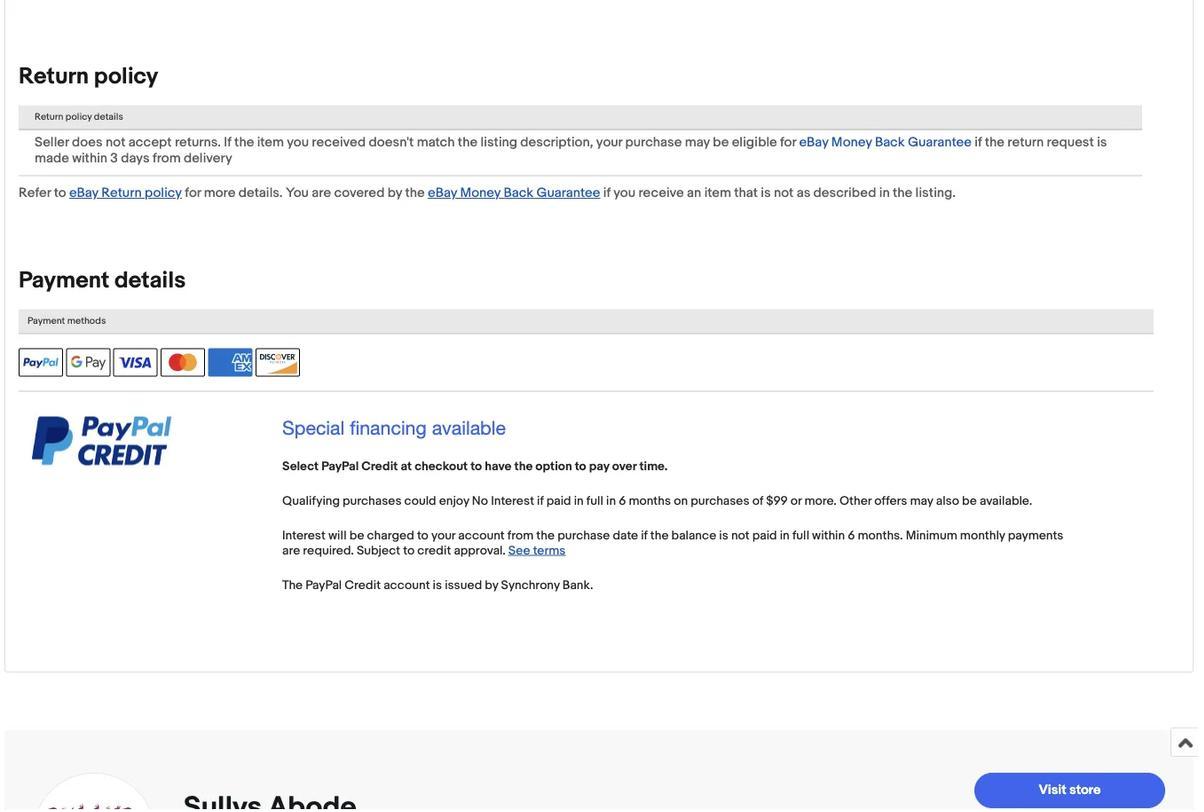 Task type: vqa. For each thing, say whether or not it's contained in the screenshot.
right for
yes



Task type: locate. For each thing, give the bounding box(es) containing it.
1 horizontal spatial account
[[458, 528, 505, 543]]

1 horizontal spatial from
[[508, 528, 534, 543]]

ebay return policy link
[[69, 185, 182, 201]]

are up the
[[282, 543, 300, 558]]

paypal
[[322, 459, 359, 474], [306, 578, 342, 593]]

your
[[596, 135, 622, 151], [431, 528, 456, 543]]

ebay
[[799, 135, 829, 151], [69, 185, 98, 201], [428, 185, 457, 201]]

payment
[[19, 267, 109, 295], [28, 316, 65, 327]]

within
[[72, 151, 107, 166], [812, 528, 845, 543]]

1 vertical spatial be
[[962, 494, 977, 509]]

money
[[832, 135, 872, 151], [460, 185, 501, 201]]

2 vertical spatial not
[[731, 528, 750, 543]]

return for return policy details
[[35, 111, 63, 123]]

return for return policy
[[19, 63, 89, 91]]

from
[[153, 151, 181, 166], [508, 528, 534, 543]]

to left credit
[[403, 543, 415, 558]]

refer to ebay return policy for more details. you are covered by the ebay money back guarantee if you receive an item that is not as described in the listing.
[[19, 185, 956, 201]]

1 vertical spatial credit
[[345, 578, 381, 593]]

be left eligible
[[713, 135, 729, 151]]

paypal right the
[[306, 578, 342, 593]]

1 horizontal spatial full
[[793, 528, 810, 543]]

credit
[[362, 459, 398, 474], [345, 578, 381, 593]]

by right issued
[[485, 578, 498, 593]]

months
[[629, 494, 671, 509]]

details
[[94, 111, 123, 123], [114, 267, 186, 295]]

6 inside interest will be charged to your account from the purchase date if the balance is not paid in full within 6 months. minimum monthly payments are required. subject to credit approval.
[[848, 528, 855, 543]]

1 horizontal spatial purchases
[[691, 494, 750, 509]]

return
[[1008, 135, 1044, 151]]

item right if at top left
[[257, 135, 284, 151]]

return up seller
[[35, 111, 63, 123]]

ebay money back guarantee link down seller does not accept returns. if the item you received doesn't match the listing description, your purchase may be eligible for ebay money back guarantee
[[428, 185, 600, 201]]

0 vertical spatial your
[[596, 135, 622, 151]]

is right "balance" in the right bottom of the page
[[719, 528, 729, 543]]

0 vertical spatial money
[[832, 135, 872, 151]]

special
[[282, 417, 345, 439]]

ebay down match on the top left of the page
[[428, 185, 457, 201]]

description,
[[520, 135, 593, 151]]

1 horizontal spatial paid
[[753, 528, 777, 543]]

details up visa image
[[114, 267, 186, 295]]

the right have
[[514, 459, 533, 474]]

0 horizontal spatial item
[[257, 135, 284, 151]]

1 vertical spatial account
[[384, 578, 430, 593]]

paid
[[547, 494, 571, 509], [753, 528, 777, 543]]

policy up return policy details
[[94, 63, 158, 91]]

1 vertical spatial may
[[910, 494, 933, 509]]

money down listing
[[460, 185, 501, 201]]

if
[[975, 135, 982, 151], [603, 185, 611, 201], [537, 494, 544, 509], [641, 528, 648, 543]]

paypal right the select
[[322, 459, 359, 474]]

google pay image
[[66, 348, 110, 377]]

credit left at
[[362, 459, 398, 474]]

0 horizontal spatial money
[[460, 185, 501, 201]]

interest left will
[[282, 528, 326, 543]]

policy for return policy
[[94, 63, 158, 91]]

0 vertical spatial payment
[[19, 267, 109, 295]]

1 horizontal spatial ebay
[[428, 185, 457, 201]]

within inside the if the return request is made within 3 days from delivery
[[72, 151, 107, 166]]

1 vertical spatial within
[[812, 528, 845, 543]]

is right request
[[1097, 135, 1107, 151]]

1 vertical spatial back
[[504, 185, 534, 201]]

return down 3
[[101, 185, 142, 201]]

1 vertical spatial from
[[508, 528, 534, 543]]

0 horizontal spatial paid
[[547, 494, 571, 509]]

0 vertical spatial credit
[[362, 459, 398, 474]]

0 vertical spatial be
[[713, 135, 729, 151]]

1 purchases from the left
[[343, 494, 402, 509]]

0 vertical spatial paypal
[[322, 459, 359, 474]]

you left receive
[[614, 185, 636, 201]]

purchase left date
[[558, 528, 610, 543]]

made
[[35, 151, 69, 166]]

1 horizontal spatial item
[[704, 185, 731, 201]]

policy up does
[[65, 111, 92, 123]]

financing
[[350, 417, 427, 439]]

purchases
[[343, 494, 402, 509], [691, 494, 750, 509]]

0 vertical spatial back
[[875, 135, 905, 151]]

from inside interest will be charged to your account from the purchase date if the balance is not paid in full within 6 months. minimum monthly payments are required. subject to credit approval.
[[508, 528, 534, 543]]

bank.
[[563, 578, 593, 593]]

full down or
[[793, 528, 810, 543]]

are right you
[[312, 185, 331, 201]]

not right does
[[106, 135, 125, 151]]

1 horizontal spatial not
[[731, 528, 750, 543]]

back
[[875, 135, 905, 151], [504, 185, 534, 201]]

are inside interest will be charged to your account from the purchase date if the balance is not paid in full within 6 months. minimum monthly payments are required. subject to credit approval.
[[282, 543, 300, 558]]

return
[[19, 63, 89, 91], [35, 111, 63, 123], [101, 185, 142, 201]]

1 vertical spatial details
[[114, 267, 186, 295]]

0 horizontal spatial purchases
[[343, 494, 402, 509]]

2 vertical spatial policy
[[145, 185, 182, 201]]

0 vertical spatial for
[[780, 135, 796, 151]]

details up does
[[94, 111, 123, 123]]

credit for account
[[345, 578, 381, 593]]

1 vertical spatial return
[[35, 111, 63, 123]]

purchases up charged
[[343, 494, 402, 509]]

for right eligible
[[780, 135, 796, 151]]

ebay up as
[[799, 135, 829, 151]]

2 horizontal spatial be
[[962, 494, 977, 509]]

the right if at top left
[[234, 135, 254, 151]]

ebay right refer
[[69, 185, 98, 201]]

1 vertical spatial 6
[[848, 528, 855, 543]]

if the return request is made within 3 days from delivery
[[35, 135, 1107, 166]]

0 horizontal spatial you
[[287, 135, 309, 151]]

back down seller does not accept returns. if the item you received doesn't match the listing description, your purchase may be eligible for ebay money back guarantee
[[504, 185, 534, 201]]

full down pay
[[587, 494, 604, 509]]

payments
[[1008, 528, 1064, 543]]

payment left methods
[[28, 316, 65, 327]]

2 vertical spatial be
[[349, 528, 364, 543]]

0 vertical spatial details
[[94, 111, 123, 123]]

select paypal credit at checkout to have the option to pay over time.
[[282, 459, 668, 474]]

the right date
[[650, 528, 669, 543]]

refer
[[19, 185, 51, 201]]

not right "balance" in the right bottom of the page
[[731, 528, 750, 543]]

american express image
[[208, 348, 252, 377]]

for left more
[[185, 185, 201, 201]]

guarantee up the listing.
[[908, 135, 972, 151]]

of
[[752, 494, 763, 509]]

return up return policy details
[[19, 63, 89, 91]]

0 vertical spatial policy
[[94, 63, 158, 91]]

pay
[[589, 459, 610, 474]]

the left return
[[985, 135, 1005, 151]]

to
[[54, 185, 66, 201], [471, 459, 482, 474], [575, 459, 586, 474], [417, 528, 429, 543], [403, 543, 415, 558]]

back up "described"
[[875, 135, 905, 151]]

within down more.
[[812, 528, 845, 543]]

not left as
[[774, 185, 794, 201]]

may left also on the bottom right of the page
[[910, 494, 933, 509]]

offers
[[874, 494, 908, 509]]

the left listing
[[458, 135, 478, 151]]

available
[[432, 417, 506, 439]]

months.
[[858, 528, 903, 543]]

1 horizontal spatial by
[[485, 578, 498, 593]]

account inside interest will be charged to your account from the purchase date if the balance is not paid in full within 6 months. minimum monthly payments are required. subject to credit approval.
[[458, 528, 505, 543]]

may
[[685, 135, 710, 151], [910, 494, 933, 509]]

1 vertical spatial money
[[460, 185, 501, 201]]

1 horizontal spatial within
[[812, 528, 845, 543]]

1 vertical spatial payment
[[28, 316, 65, 327]]

1 horizontal spatial 6
[[848, 528, 855, 543]]

0 vertical spatial may
[[685, 135, 710, 151]]

return policy
[[19, 63, 158, 91]]

money up "described"
[[832, 135, 872, 151]]

1 horizontal spatial your
[[596, 135, 622, 151]]

6
[[619, 494, 626, 509], [848, 528, 855, 543]]

0 horizontal spatial interest
[[282, 528, 326, 543]]

if right date
[[641, 528, 648, 543]]

for
[[780, 135, 796, 151], [185, 185, 201, 201]]

1 horizontal spatial purchase
[[625, 135, 682, 151]]

be right also on the bottom right of the page
[[962, 494, 977, 509]]

1 vertical spatial item
[[704, 185, 731, 201]]

1 vertical spatial ebay money back guarantee link
[[428, 185, 600, 201]]

paypal for the
[[306, 578, 342, 593]]

1 horizontal spatial you
[[614, 185, 636, 201]]

1 vertical spatial for
[[185, 185, 201, 201]]

0 horizontal spatial 6
[[619, 494, 626, 509]]

0 vertical spatial return
[[19, 63, 89, 91]]

as
[[797, 185, 811, 201]]

interest inside interest will be charged to your account from the purchase date if the balance is not paid in full within 6 months. minimum monthly payments are required. subject to credit approval.
[[282, 528, 326, 543]]

paid down option at bottom
[[547, 494, 571, 509]]

is right that
[[761, 185, 771, 201]]

covered
[[334, 185, 385, 201]]

be right will
[[349, 528, 364, 543]]

0 horizontal spatial guarantee
[[537, 185, 600, 201]]

if left return
[[975, 135, 982, 151]]

is
[[1097, 135, 1107, 151], [761, 185, 771, 201], [719, 528, 729, 543], [433, 578, 442, 593]]

ebay money back guarantee link
[[799, 135, 972, 151], [428, 185, 600, 201]]

1 horizontal spatial back
[[875, 135, 905, 151]]

enjoy
[[439, 494, 469, 509]]

your right description, at the left of the page
[[596, 135, 622, 151]]

1 horizontal spatial may
[[910, 494, 933, 509]]

paypal for select
[[322, 459, 359, 474]]

to right refer
[[54, 185, 66, 201]]

account down credit
[[384, 578, 430, 593]]

paypal image
[[19, 348, 63, 377]]

0 vertical spatial full
[[587, 494, 604, 509]]

1 horizontal spatial are
[[312, 185, 331, 201]]

interest right no
[[491, 494, 534, 509]]

0 horizontal spatial not
[[106, 135, 125, 151]]

if left receive
[[603, 185, 611, 201]]

purchase up receive
[[625, 135, 682, 151]]

purchases left of
[[691, 494, 750, 509]]

0 horizontal spatial your
[[431, 528, 456, 543]]

1 vertical spatial purchase
[[558, 528, 610, 543]]

terms
[[533, 543, 566, 558]]

over
[[612, 459, 637, 474]]

0 horizontal spatial account
[[384, 578, 430, 593]]

1 vertical spatial paypal
[[306, 578, 342, 593]]

be
[[713, 135, 729, 151], [962, 494, 977, 509], [349, 528, 364, 543]]

0 horizontal spatial from
[[153, 151, 181, 166]]

0 horizontal spatial be
[[349, 528, 364, 543]]

6 left months
[[619, 494, 626, 509]]

qualifying
[[282, 494, 340, 509]]

credit down subject
[[345, 578, 381, 593]]

purchase inside interest will be charged to your account from the purchase date if the balance is not paid in full within 6 months. minimum monthly payments are required. subject to credit approval.
[[558, 528, 610, 543]]

your down enjoy
[[431, 528, 456, 543]]

0 vertical spatial you
[[287, 135, 309, 151]]

qualifying purchases could enjoy no interest if paid in full in 6 months on purchases of $99 or more. other offers may also be available.
[[282, 494, 1032, 509]]

visit store
[[1039, 782, 1101, 798]]

payment up payment methods
[[19, 267, 109, 295]]

visa image
[[113, 348, 158, 377]]

0 horizontal spatial purchase
[[558, 528, 610, 543]]

1 vertical spatial your
[[431, 528, 456, 543]]

0 vertical spatial from
[[153, 151, 181, 166]]

1 vertical spatial interest
[[282, 528, 326, 543]]

0 horizontal spatial within
[[72, 151, 107, 166]]

1 vertical spatial paid
[[753, 528, 777, 543]]

0 vertical spatial account
[[458, 528, 505, 543]]

policy down days
[[145, 185, 182, 201]]

guarantee down the if the return request is made within 3 days from delivery
[[537, 185, 600, 201]]

1 horizontal spatial guarantee
[[908, 135, 972, 151]]

more
[[204, 185, 236, 201]]

could
[[404, 494, 436, 509]]

are
[[312, 185, 331, 201], [282, 543, 300, 558]]

not
[[106, 135, 125, 151], [774, 185, 794, 201], [731, 528, 750, 543]]

2 horizontal spatial ebay
[[799, 135, 829, 151]]

interest
[[491, 494, 534, 509], [282, 528, 326, 543]]

0 horizontal spatial are
[[282, 543, 300, 558]]

payment for payment details
[[19, 267, 109, 295]]

you
[[287, 135, 309, 151], [614, 185, 636, 201]]

does
[[72, 135, 103, 151]]

ebay money back guarantee link up "described"
[[799, 135, 972, 151]]

1 vertical spatial by
[[485, 578, 498, 593]]

within left 3
[[72, 151, 107, 166]]

1 vertical spatial full
[[793, 528, 810, 543]]

you left received
[[287, 135, 309, 151]]

the
[[234, 135, 254, 151], [458, 135, 478, 151], [985, 135, 1005, 151], [405, 185, 425, 201], [893, 185, 913, 201], [514, 459, 533, 474], [536, 528, 555, 543], [650, 528, 669, 543]]

payment details
[[19, 267, 186, 295]]

from right approval.
[[508, 528, 534, 543]]

match
[[417, 135, 455, 151]]

0 horizontal spatial for
[[185, 185, 201, 201]]

by right covered
[[388, 185, 402, 201]]

1 horizontal spatial ebay money back guarantee link
[[799, 135, 972, 151]]

the left the listing.
[[893, 185, 913, 201]]

0 vertical spatial interest
[[491, 494, 534, 509]]

also
[[936, 494, 959, 509]]

by
[[388, 185, 402, 201], [485, 578, 498, 593]]

paid down of
[[753, 528, 777, 543]]

0 vertical spatial are
[[312, 185, 331, 201]]

account down no
[[458, 528, 505, 543]]

0 vertical spatial by
[[388, 185, 402, 201]]

0 horizontal spatial by
[[388, 185, 402, 201]]

master card image
[[161, 348, 205, 377]]

described
[[814, 185, 876, 201]]

from right days
[[153, 151, 181, 166]]

1 vertical spatial guarantee
[[537, 185, 600, 201]]

0 vertical spatial 6
[[619, 494, 626, 509]]

may up an
[[685, 135, 710, 151]]

0 vertical spatial guarantee
[[908, 135, 972, 151]]

6 left months.
[[848, 528, 855, 543]]

item right an
[[704, 185, 731, 201]]

be inside interest will be charged to your account from the purchase date if the balance is not paid in full within 6 months. minimum monthly payments are required. subject to credit approval.
[[349, 528, 364, 543]]

at
[[401, 459, 412, 474]]

to left have
[[471, 459, 482, 474]]

if inside the if the return request is made within 3 days from delivery
[[975, 135, 982, 151]]

if down option at bottom
[[537, 494, 544, 509]]

details.
[[239, 185, 283, 201]]



Task type: describe. For each thing, give the bounding box(es) containing it.
3
[[110, 151, 118, 166]]

0 vertical spatial ebay money back guarantee link
[[799, 135, 972, 151]]

approval.
[[454, 543, 506, 558]]

delivery
[[184, 151, 232, 166]]

interest will be charged to your account from the purchase date if the balance is not paid in full within 6 months. minimum monthly payments are required. subject to credit approval.
[[282, 528, 1064, 558]]

other
[[840, 494, 872, 509]]

is inside the if the return request is made within 3 days from delivery
[[1097, 135, 1107, 151]]

subject
[[357, 543, 400, 558]]

see terms
[[508, 543, 566, 558]]

or
[[791, 494, 802, 509]]

2 purchases from the left
[[691, 494, 750, 509]]

an
[[687, 185, 701, 201]]

accept
[[128, 135, 172, 151]]

$99
[[766, 494, 788, 509]]

0 vertical spatial item
[[257, 135, 284, 151]]

2 horizontal spatial not
[[774, 185, 794, 201]]

credit for at
[[362, 459, 398, 474]]

1 horizontal spatial interest
[[491, 494, 534, 509]]

1 horizontal spatial money
[[832, 135, 872, 151]]

checkout
[[415, 459, 468, 474]]

receive
[[639, 185, 684, 201]]

0 horizontal spatial ebay
[[69, 185, 98, 201]]

within inside interest will be charged to your account from the purchase date if the balance is not paid in full within 6 months. minimum monthly payments are required. subject to credit approval.
[[812, 528, 845, 543]]

the right see
[[536, 528, 555, 543]]

0 vertical spatial paid
[[547, 494, 571, 509]]

visit store link
[[975, 773, 1165, 809]]

issued
[[445, 578, 482, 593]]

credit
[[417, 543, 451, 558]]

payment for payment methods
[[28, 316, 65, 327]]

days
[[121, 151, 150, 166]]

not inside interest will be charged to your account from the purchase date if the balance is not paid in full within 6 months. minimum monthly payments are required. subject to credit approval.
[[731, 528, 750, 543]]

the paypal credit account is issued by synchrony bank.
[[282, 578, 593, 593]]

0 horizontal spatial may
[[685, 135, 710, 151]]

listing
[[481, 135, 517, 151]]

0 horizontal spatial ebay money back guarantee link
[[428, 185, 600, 201]]

on
[[674, 494, 688, 509]]

have
[[485, 459, 512, 474]]

1 vertical spatial you
[[614, 185, 636, 201]]

if inside interest will be charged to your account from the purchase date if the balance is not paid in full within 6 months. minimum monthly payments are required. subject to credit approval.
[[641, 528, 648, 543]]

required.
[[303, 543, 354, 558]]

to right charged
[[417, 528, 429, 543]]

you
[[286, 185, 309, 201]]

store
[[1070, 782, 1101, 798]]

0 horizontal spatial full
[[587, 494, 604, 509]]

payment methods
[[28, 316, 106, 327]]

see terms link
[[508, 543, 566, 558]]

balance
[[672, 528, 717, 543]]

received
[[312, 135, 366, 151]]

special financing available
[[282, 417, 506, 439]]

discover image
[[255, 348, 300, 377]]

if
[[224, 135, 231, 151]]

2 vertical spatial return
[[101, 185, 142, 201]]

more.
[[805, 494, 837, 509]]

time.
[[639, 459, 668, 474]]

the
[[282, 578, 303, 593]]

doesn't
[[369, 135, 414, 151]]

listing.
[[916, 185, 956, 201]]

policy for return policy details
[[65, 111, 92, 123]]

will
[[328, 528, 347, 543]]

seller
[[35, 135, 69, 151]]

in inside interest will be charged to your account from the purchase date if the balance is not paid in full within 6 months. minimum monthly payments are required. subject to credit approval.
[[780, 528, 790, 543]]

the inside the if the return request is made within 3 days from delivery
[[985, 135, 1005, 151]]

from inside the if the return request is made within 3 days from delivery
[[153, 151, 181, 166]]

synchrony
[[501, 578, 560, 593]]

option
[[536, 459, 572, 474]]

available.
[[980, 494, 1032, 509]]

charged
[[367, 528, 414, 543]]

no
[[472, 494, 488, 509]]

that
[[734, 185, 758, 201]]

date
[[613, 528, 638, 543]]

request
[[1047, 135, 1094, 151]]

returns.
[[175, 135, 221, 151]]

methods
[[67, 316, 106, 327]]

is inside interest will be charged to your account from the purchase date if the balance is not paid in full within 6 months. minimum monthly payments are required. subject to credit approval.
[[719, 528, 729, 543]]

is left issued
[[433, 578, 442, 593]]

0 vertical spatial purchase
[[625, 135, 682, 151]]

to left pay
[[575, 459, 586, 474]]

minimum
[[906, 528, 958, 543]]

the down match on the top left of the page
[[405, 185, 425, 201]]

0 horizontal spatial back
[[504, 185, 534, 201]]

1 horizontal spatial for
[[780, 135, 796, 151]]

paid inside interest will be charged to your account from the purchase date if the balance is not paid in full within 6 months. minimum monthly payments are required. subject to credit approval.
[[753, 528, 777, 543]]

monthly
[[960, 528, 1005, 543]]

full inside interest will be charged to your account from the purchase date if the balance is not paid in full within 6 months. minimum monthly payments are required. subject to credit approval.
[[793, 528, 810, 543]]

0 vertical spatial not
[[106, 135, 125, 151]]

visit
[[1039, 782, 1067, 798]]

return policy details
[[35, 111, 123, 123]]

1 horizontal spatial be
[[713, 135, 729, 151]]

seller does not accept returns. if the item you received doesn't match the listing description, your purchase may be eligible for ebay money back guarantee
[[35, 135, 972, 151]]

your inside interest will be charged to your account from the purchase date if the balance is not paid in full within 6 months. minimum monthly payments are required. subject to credit approval.
[[431, 528, 456, 543]]

eligible
[[732, 135, 777, 151]]

see
[[508, 543, 530, 558]]

select
[[282, 459, 319, 474]]



